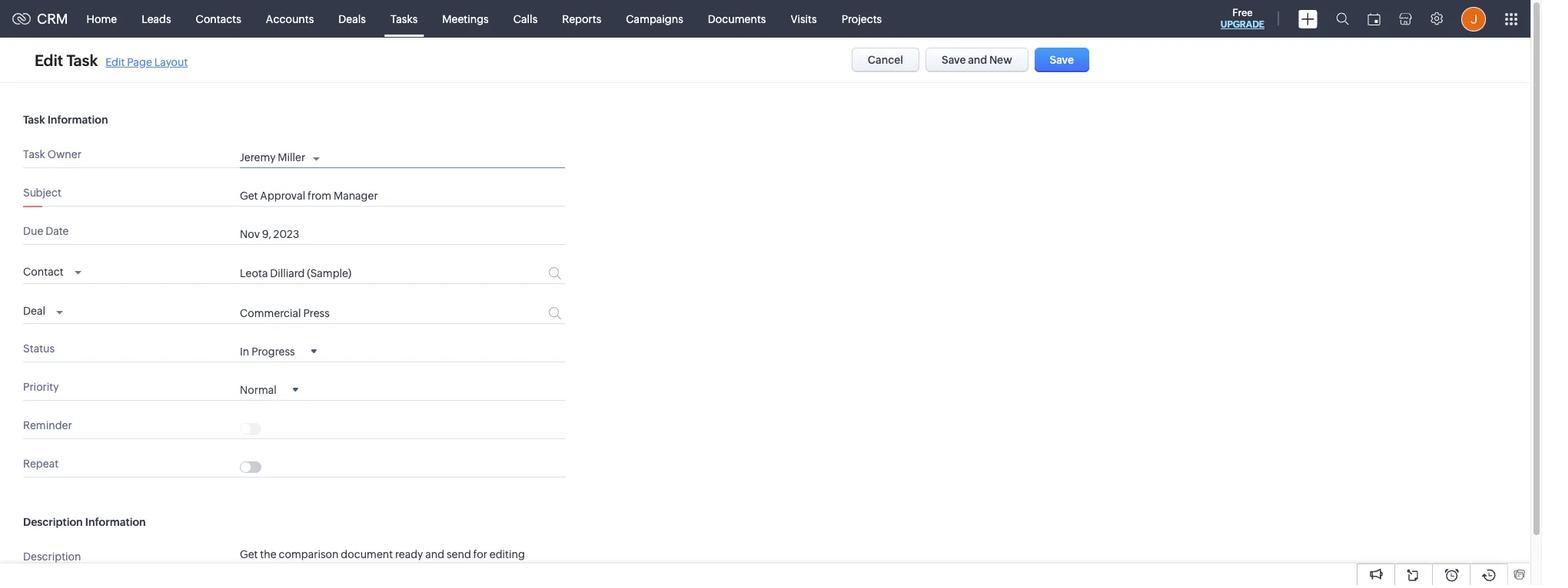 Task type: vqa. For each thing, say whether or not it's contained in the screenshot.
Tasks link
yes



Task type: describe. For each thing, give the bounding box(es) containing it.
Get the comparison document ready and send for editing text field
[[240, 548, 565, 576]]

contact
[[23, 266, 64, 278]]

miller
[[278, 151, 305, 164]]

layout
[[154, 56, 188, 68]]

meetings
[[442, 13, 489, 25]]

reminder
[[23, 420, 72, 432]]

crm
[[37, 11, 68, 27]]

projects link
[[829, 0, 894, 37]]

subject
[[23, 187, 61, 199]]

owner
[[47, 148, 81, 161]]

visits
[[791, 13, 817, 25]]

campaigns link
[[614, 0, 696, 37]]

task for task information
[[23, 114, 45, 126]]

projects
[[842, 13, 882, 25]]

page
[[127, 56, 152, 68]]

normal
[[240, 384, 277, 397]]

search image
[[1336, 12, 1349, 25]]

jeremy miller
[[240, 151, 305, 164]]

Deal field
[[23, 301, 63, 320]]

deals
[[339, 13, 366, 25]]

profile image
[[1462, 7, 1486, 31]]

task for task owner
[[23, 148, 45, 161]]

0 vertical spatial task
[[67, 51, 98, 69]]

search element
[[1327, 0, 1359, 38]]

accounts
[[266, 13, 314, 25]]

documents
[[708, 13, 766, 25]]

create menu element
[[1290, 0, 1327, 37]]

task owner
[[23, 148, 81, 161]]

description for description information
[[23, 516, 83, 529]]

contacts
[[196, 13, 241, 25]]

calls
[[513, 13, 538, 25]]

mmm d, yyyy text field
[[240, 228, 516, 241]]

calls link
[[501, 0, 550, 37]]

accounts link
[[254, 0, 326, 37]]

crm link
[[12, 11, 68, 27]]

deal
[[23, 305, 45, 318]]

date
[[45, 225, 69, 238]]

information for task information
[[47, 114, 108, 126]]

jeremy
[[240, 151, 276, 164]]



Task type: locate. For each thing, give the bounding box(es) containing it.
leads link
[[129, 0, 183, 37]]

2 vertical spatial task
[[23, 148, 45, 161]]

Contact field
[[23, 262, 81, 280]]

repeat
[[23, 458, 58, 470]]

priority
[[23, 381, 59, 393]]

upgrade
[[1221, 19, 1265, 30]]

visits link
[[779, 0, 829, 37]]

due date
[[23, 225, 69, 238]]

edit down crm
[[35, 51, 63, 69]]

task information
[[23, 114, 108, 126]]

task
[[67, 51, 98, 69], [23, 114, 45, 126], [23, 148, 45, 161]]

in
[[240, 346, 249, 358]]

home link
[[74, 0, 129, 37]]

in progress
[[240, 346, 295, 358]]

information for description information
[[85, 516, 146, 529]]

tasks link
[[378, 0, 430, 37]]

task left owner
[[23, 148, 45, 161]]

deals link
[[326, 0, 378, 37]]

task up task owner
[[23, 114, 45, 126]]

documents link
[[696, 0, 779, 37]]

free
[[1233, 7, 1253, 18]]

information
[[47, 114, 108, 126], [85, 516, 146, 529]]

meetings link
[[430, 0, 501, 37]]

create menu image
[[1299, 10, 1318, 28]]

description down repeat
[[23, 516, 83, 529]]

edit page layout link
[[106, 56, 188, 68]]

edit left "page"
[[106, 56, 125, 68]]

0 vertical spatial description
[[23, 516, 83, 529]]

1 vertical spatial information
[[85, 516, 146, 529]]

1 horizontal spatial edit
[[106, 56, 125, 68]]

edit
[[35, 51, 63, 69], [106, 56, 125, 68]]

None button
[[852, 48, 920, 72], [926, 48, 1029, 72], [1035, 48, 1090, 72], [852, 48, 920, 72], [926, 48, 1029, 72], [1035, 48, 1090, 72]]

due
[[23, 225, 43, 238]]

reports
[[562, 13, 602, 25]]

1 description from the top
[[23, 516, 83, 529]]

campaigns
[[626, 13, 683, 25]]

calendar image
[[1368, 13, 1381, 25]]

description information
[[23, 516, 146, 529]]

contacts link
[[183, 0, 254, 37]]

1 vertical spatial description
[[23, 551, 81, 563]]

status
[[23, 343, 55, 355]]

description
[[23, 516, 83, 529], [23, 551, 81, 563]]

Normal field
[[240, 383, 298, 397]]

progress
[[252, 346, 295, 358]]

free upgrade
[[1221, 7, 1265, 30]]

2 description from the top
[[23, 551, 81, 563]]

reports link
[[550, 0, 614, 37]]

task down home
[[67, 51, 98, 69]]

None text field
[[240, 190, 565, 202], [240, 307, 490, 320], [240, 190, 565, 202], [240, 307, 490, 320]]

home
[[87, 13, 117, 25]]

0 horizontal spatial edit
[[35, 51, 63, 69]]

description for description
[[23, 551, 81, 563]]

tasks
[[391, 13, 418, 25]]

description down the description information on the bottom
[[23, 551, 81, 563]]

In Progress field
[[240, 345, 317, 358]]

profile element
[[1453, 0, 1496, 37]]

leads
[[142, 13, 171, 25]]

1 vertical spatial task
[[23, 114, 45, 126]]

None text field
[[240, 268, 490, 280]]

0 vertical spatial information
[[47, 114, 108, 126]]

edit inside edit task edit page layout
[[106, 56, 125, 68]]

edit task edit page layout
[[35, 51, 188, 69]]



